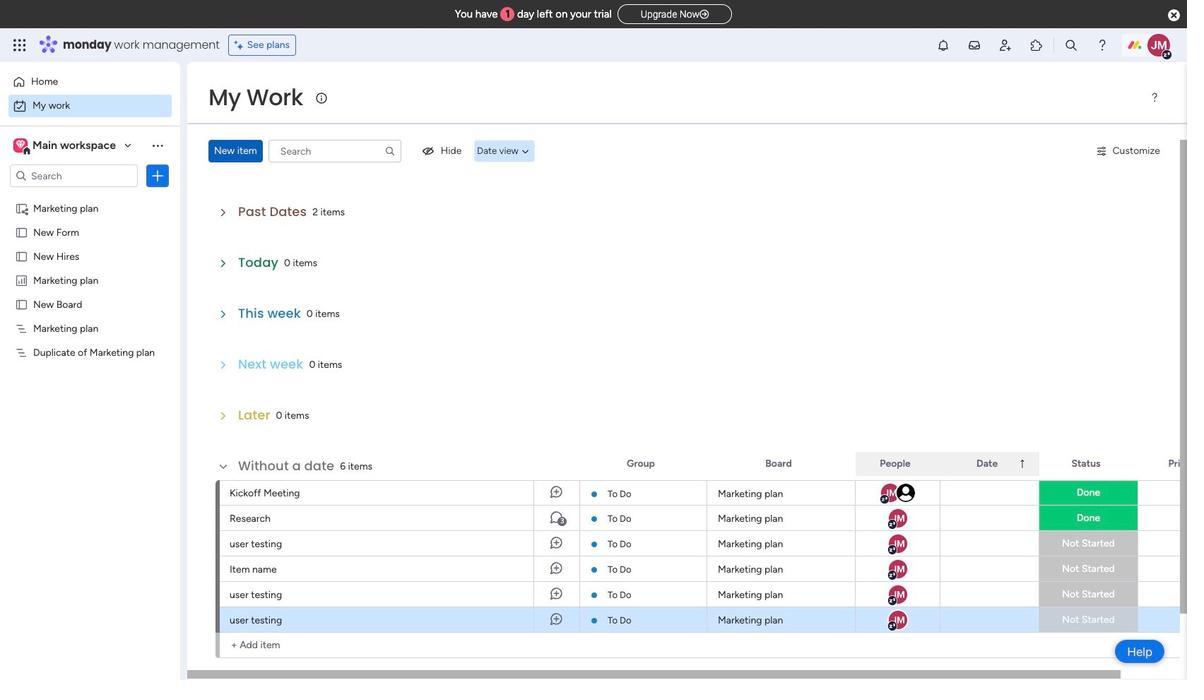 Task type: locate. For each thing, give the bounding box(es) containing it.
public board image
[[15, 225, 28, 239], [15, 249, 28, 263], [15, 298, 28, 311]]

Search in workspace field
[[30, 168, 118, 184]]

workspace image
[[16, 138, 25, 153]]

Filter dashboard by text search field
[[268, 140, 401, 163]]

update feed image
[[968, 38, 982, 52]]

2 public board image from the top
[[15, 249, 28, 263]]

monday marketplace image
[[1030, 38, 1044, 52]]

options image
[[151, 169, 165, 183]]

column header
[[941, 452, 1040, 476]]

public dashboard image
[[15, 274, 28, 287]]

option
[[8, 71, 172, 93], [8, 95, 172, 117], [0, 195, 180, 198]]

0 vertical spatial jeremy miller image
[[1148, 34, 1170, 57]]

2 vertical spatial jeremy miller image
[[887, 610, 909, 631]]

dapulse close image
[[1168, 8, 1180, 23]]

list box
[[0, 193, 180, 555]]

public board image down shareable board icon
[[15, 225, 28, 239]]

search everything image
[[1064, 38, 1078, 52]]

1 vertical spatial public board image
[[15, 249, 28, 263]]

workspace image
[[13, 138, 28, 153]]

notifications image
[[936, 38, 951, 52]]

public board image up public dashboard image
[[15, 249, 28, 263]]

2 jeremy miller image from the top
[[887, 584, 909, 605]]

2 vertical spatial public board image
[[15, 298, 28, 311]]

1 vertical spatial jeremy miller image
[[887, 584, 909, 605]]

None search field
[[268, 140, 401, 163]]

0 vertical spatial option
[[8, 71, 172, 93]]

2 vertical spatial jeremy miller image
[[887, 533, 909, 554]]

jeremy miller image
[[1148, 34, 1170, 57], [887, 508, 909, 529], [887, 533, 909, 554]]

workspace options image
[[151, 138, 165, 152]]

jeremy miller image
[[887, 559, 909, 580], [887, 584, 909, 605], [887, 610, 909, 631]]

1 vertical spatial option
[[8, 95, 172, 117]]

dapulse rightstroke image
[[700, 9, 709, 20]]

3 jeremy miller image from the top
[[887, 610, 909, 631]]

search image
[[384, 146, 396, 157]]

1 jeremy miller image from the top
[[887, 559, 909, 580]]

invite members image
[[999, 38, 1013, 52]]

0 vertical spatial jeremy miller image
[[887, 559, 909, 580]]

0 vertical spatial public board image
[[15, 225, 28, 239]]

public board image down public dashboard image
[[15, 298, 28, 311]]



Task type: describe. For each thing, give the bounding box(es) containing it.
help image
[[1095, 38, 1110, 52]]

see plans image
[[234, 37, 247, 53]]

select product image
[[13, 38, 27, 52]]

menu image
[[1149, 92, 1160, 103]]

sort image
[[1017, 459, 1028, 470]]

workspace selection element
[[13, 137, 118, 155]]

2 vertical spatial option
[[0, 195, 180, 198]]

1 vertical spatial jeremy miller image
[[887, 508, 909, 529]]

1 public board image from the top
[[15, 225, 28, 239]]

3 public board image from the top
[[15, 298, 28, 311]]

shareable board image
[[15, 201, 28, 215]]



Task type: vqa. For each thing, say whether or not it's contained in the screenshot.
2nd component icon
no



